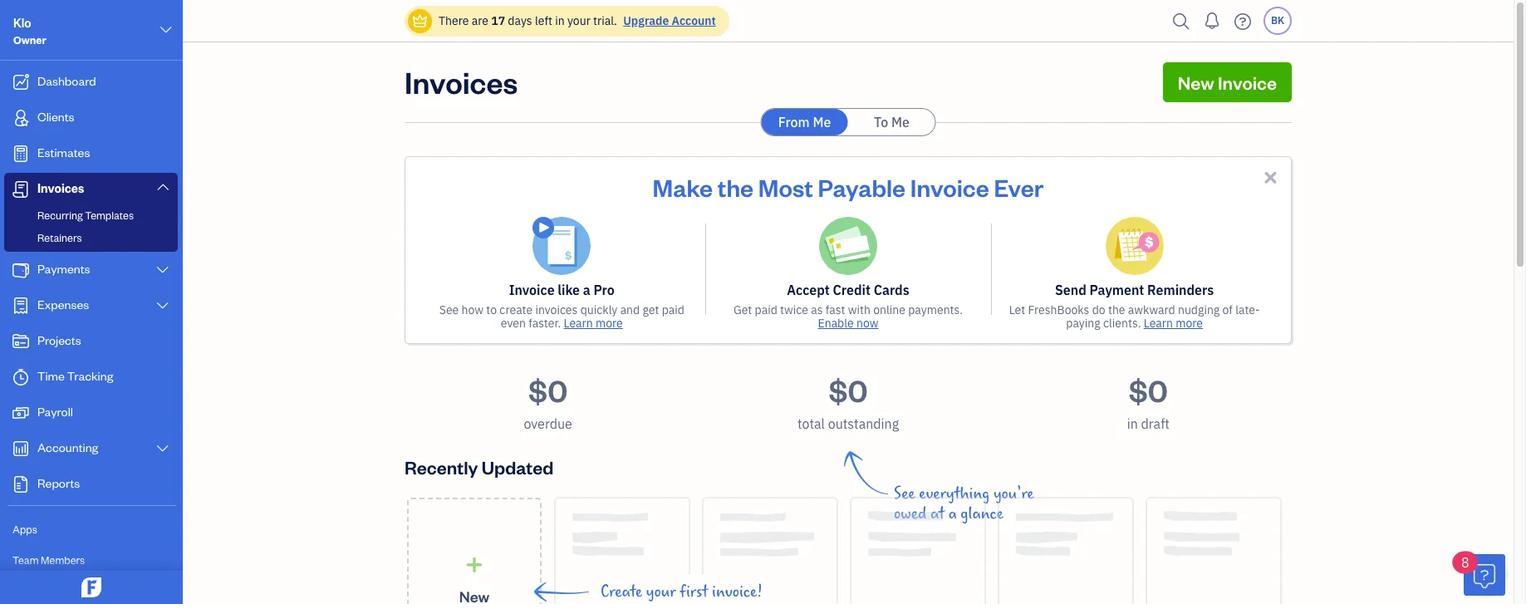 Task type: locate. For each thing, give the bounding box(es) containing it.
invoices up recurring
[[37, 180, 84, 196]]

learn for reminders
[[1144, 316, 1173, 331]]

0 horizontal spatial $0
[[529, 371, 568, 410]]

1 horizontal spatial the
[[1108, 302, 1125, 317]]

see up owed on the bottom
[[894, 484, 915, 504]]

invoice left ever
[[911, 171, 989, 203]]

payments
[[37, 261, 90, 277]]

0 horizontal spatial learn more
[[564, 316, 623, 331]]

1 me from the left
[[813, 114, 831, 130]]

$0 for $0 total outstanding
[[829, 371, 868, 410]]

0 horizontal spatial your
[[567, 13, 591, 28]]

0 horizontal spatial in
[[555, 13, 565, 28]]

0 horizontal spatial paid
[[662, 302, 685, 317]]

invoice up the create
[[509, 282, 555, 298]]

1 horizontal spatial your
[[646, 582, 676, 602]]

upgrade account link
[[620, 13, 716, 28]]

$0 inside $0 total outstanding
[[829, 371, 868, 410]]

recently
[[405, 455, 478, 479]]

of
[[1223, 302, 1233, 317]]

0 vertical spatial invoice
[[1218, 71, 1277, 94]]

$0 for $0 overdue
[[529, 371, 568, 410]]

quickly
[[581, 302, 618, 317]]

time tracking
[[37, 368, 113, 384]]

1 horizontal spatial see
[[894, 484, 915, 504]]

accept
[[787, 282, 830, 298]]

2 horizontal spatial $0
[[1129, 371, 1168, 410]]

create
[[500, 302, 533, 317]]

1 horizontal spatial learn
[[1144, 316, 1173, 331]]

2 $0 from the left
[[829, 371, 868, 410]]

2 horizontal spatial invoice
[[1218, 71, 1277, 94]]

a right at
[[949, 504, 957, 523]]

0 vertical spatial see
[[439, 302, 459, 317]]

chart image
[[11, 440, 31, 457]]

1 horizontal spatial $0
[[829, 371, 868, 410]]

there
[[439, 13, 469, 28]]

more for send payment reminders
[[1176, 316, 1203, 331]]

expenses
[[37, 297, 89, 312]]

in
[[555, 13, 565, 28], [1127, 415, 1138, 432]]

$0 in draft
[[1127, 371, 1170, 432]]

apps link
[[4, 515, 178, 544]]

1 horizontal spatial invoice
[[911, 171, 989, 203]]

chevron large down image inside expenses link
[[155, 299, 170, 312]]

1 vertical spatial chevron large down image
[[155, 299, 170, 312]]

me for to me
[[892, 114, 910, 130]]

freshbooks
[[1028, 302, 1090, 317]]

chevron large down image for expenses
[[155, 299, 170, 312]]

total
[[798, 415, 825, 432]]

late-
[[1236, 302, 1260, 317]]

1 vertical spatial your
[[646, 582, 676, 602]]

chevron large down image down the retainers link
[[155, 263, 170, 277]]

invoices
[[535, 302, 578, 317]]

tracking
[[67, 368, 113, 384]]

bk button
[[1264, 7, 1292, 35]]

notifications image
[[1199, 4, 1226, 37]]

team members
[[12, 553, 85, 567]]

0 horizontal spatial learn
[[564, 316, 593, 331]]

the
[[718, 171, 754, 203], [1108, 302, 1125, 317]]

dashboard
[[37, 73, 96, 89]]

2 me from the left
[[892, 114, 910, 130]]

account
[[672, 13, 716, 28]]

0 horizontal spatial invoices
[[37, 180, 84, 196]]

me right to
[[892, 114, 910, 130]]

2 paid from the left
[[755, 302, 778, 317]]

client image
[[11, 110, 31, 126]]

more down pro
[[596, 316, 623, 331]]

there are 17 days left in your trial. upgrade account
[[439, 13, 716, 28]]

reminders
[[1148, 282, 1214, 298]]

1 horizontal spatial more
[[1176, 316, 1203, 331]]

see inside see how to create invoices quickly and get paid even faster.
[[439, 302, 459, 317]]

the right do
[[1108, 302, 1125, 317]]

1 vertical spatial invoices
[[37, 180, 84, 196]]

invoice right new
[[1218, 71, 1277, 94]]

nudging
[[1178, 302, 1220, 317]]

clients.
[[1103, 316, 1141, 331]]

0 horizontal spatial see
[[439, 302, 459, 317]]

17
[[491, 13, 505, 28]]

1 $0 from the left
[[529, 371, 568, 410]]

close image
[[1261, 168, 1280, 187]]

1 vertical spatial the
[[1108, 302, 1125, 317]]

paid right get
[[755, 302, 778, 317]]

1 learn from the left
[[564, 316, 593, 331]]

retainers link
[[7, 228, 174, 248]]

paid right get in the bottom left of the page
[[662, 302, 685, 317]]

0 vertical spatial the
[[718, 171, 754, 203]]

$0 up the overdue
[[529, 371, 568, 410]]

recurring
[[37, 209, 83, 222]]

learn more down "reminders"
[[1144, 316, 1203, 331]]

payable
[[818, 171, 906, 203]]

the left most
[[718, 171, 754, 203]]

2 vertical spatial chevron large down image
[[155, 442, 170, 455]]

1 vertical spatial chevron large down image
[[155, 180, 170, 194]]

$0 inside $0 overdue
[[529, 371, 568, 410]]

more for invoice like a pro
[[596, 316, 623, 331]]

invoices inside 'main' element
[[37, 180, 84, 196]]

3 $0 from the left
[[1129, 371, 1168, 410]]

in right left
[[555, 13, 565, 28]]

how
[[462, 302, 484, 317]]

owner
[[13, 33, 46, 47]]

in left draft
[[1127, 415, 1138, 432]]

chevron large down image
[[158, 20, 174, 40], [155, 180, 170, 194], [155, 442, 170, 455]]

recently updated
[[405, 455, 554, 479]]

klo
[[13, 15, 31, 31]]

learn right faster.
[[564, 316, 593, 331]]

you're
[[994, 484, 1034, 504]]

2 vertical spatial invoice
[[509, 282, 555, 298]]

a left pro
[[583, 282, 591, 298]]

twice
[[780, 302, 808, 317]]

1 vertical spatial in
[[1127, 415, 1138, 432]]

1 chevron large down image from the top
[[155, 263, 170, 277]]

learn more for reminders
[[1144, 316, 1203, 331]]

your left trial.
[[567, 13, 591, 28]]

2 learn from the left
[[1144, 316, 1173, 331]]

1 horizontal spatial invoices
[[405, 62, 518, 101]]

2 learn more from the left
[[1144, 316, 1203, 331]]

more down "reminders"
[[1176, 316, 1203, 331]]

awkward
[[1128, 302, 1175, 317]]

see inside see everything you're owed at a glance
[[894, 484, 915, 504]]

retainers
[[37, 231, 82, 244]]

see
[[439, 302, 459, 317], [894, 484, 915, 504]]

credit
[[833, 282, 871, 298]]

1 more from the left
[[596, 316, 623, 331]]

0 horizontal spatial more
[[596, 316, 623, 331]]

1 vertical spatial a
[[949, 504, 957, 523]]

0 horizontal spatial me
[[813, 114, 831, 130]]

invoices
[[405, 62, 518, 101], [37, 180, 84, 196]]

go to help image
[[1230, 9, 1256, 34]]

1 vertical spatial see
[[894, 484, 915, 504]]

outstanding
[[828, 415, 899, 432]]

me right from
[[813, 114, 831, 130]]

0 vertical spatial a
[[583, 282, 591, 298]]

1 learn more from the left
[[564, 316, 623, 331]]

team members link
[[4, 546, 178, 575]]

2 chevron large down image from the top
[[155, 299, 170, 312]]

accounting
[[37, 440, 98, 455]]

learn right clients.
[[1144, 316, 1173, 331]]

1 horizontal spatial paid
[[755, 302, 778, 317]]

0 horizontal spatial a
[[583, 282, 591, 298]]

1 horizontal spatial in
[[1127, 415, 1138, 432]]

make the most payable invoice ever
[[653, 171, 1044, 203]]

learn more down pro
[[564, 316, 623, 331]]

paid inside accept credit cards get paid twice as fast with online payments. enable now
[[755, 302, 778, 317]]

$0 inside $0 in draft
[[1129, 371, 1168, 410]]

apps
[[12, 523, 37, 536]]

from
[[778, 114, 810, 130]]

$0 up draft
[[1129, 371, 1168, 410]]

more
[[596, 316, 623, 331], [1176, 316, 1203, 331]]

even
[[501, 316, 526, 331]]

invoice
[[1218, 71, 1277, 94], [911, 171, 989, 203], [509, 282, 555, 298]]

chevron large down image down payments link
[[155, 299, 170, 312]]

see left how in the bottom left of the page
[[439, 302, 459, 317]]

chevron large down image for invoices
[[155, 180, 170, 194]]

$0
[[529, 371, 568, 410], [829, 371, 868, 410], [1129, 371, 1168, 410]]

days
[[508, 13, 532, 28]]

1 paid from the left
[[662, 302, 685, 317]]

1 horizontal spatial me
[[892, 114, 910, 130]]

$0 up outstanding
[[829, 371, 868, 410]]

0 vertical spatial in
[[555, 13, 565, 28]]

enable
[[818, 316, 854, 331]]

left
[[535, 13, 552, 28]]

send payment reminders image
[[1106, 217, 1164, 275]]

with
[[848, 302, 871, 317]]

2 more from the left
[[1176, 316, 1203, 331]]

overdue
[[524, 415, 572, 432]]

0 vertical spatial your
[[567, 13, 591, 28]]

invoice like a pro image
[[533, 217, 591, 275]]

0 vertical spatial chevron large down image
[[155, 263, 170, 277]]

time tracking link
[[4, 361, 178, 395]]

chevron large down image
[[155, 263, 170, 277], [155, 299, 170, 312]]

your left first
[[646, 582, 676, 602]]

1 horizontal spatial a
[[949, 504, 957, 523]]

chevron large down image inside invoices link
[[155, 180, 170, 194]]

ever
[[994, 171, 1044, 203]]

estimate image
[[11, 145, 31, 162]]

your
[[567, 13, 591, 28], [646, 582, 676, 602]]

time
[[37, 368, 65, 384]]

1 horizontal spatial learn more
[[1144, 316, 1203, 331]]

me
[[813, 114, 831, 130], [892, 114, 910, 130]]

new
[[1178, 71, 1214, 94]]

invoices down there
[[405, 62, 518, 101]]

report image
[[11, 476, 31, 493]]



Task type: vqa. For each thing, say whether or not it's contained in the screenshot.
'New Expense'
no



Task type: describe. For each thing, give the bounding box(es) containing it.
1 vertical spatial invoice
[[911, 171, 989, 203]]

reports link
[[4, 468, 178, 502]]

$0 for $0 in draft
[[1129, 371, 1168, 410]]

faster.
[[529, 316, 561, 331]]

crown image
[[411, 12, 429, 29]]

bk
[[1271, 14, 1285, 27]]

the inside let freshbooks do the awkward nudging of late- paying clients.
[[1108, 302, 1125, 317]]

0 horizontal spatial the
[[718, 171, 754, 203]]

draft
[[1141, 415, 1170, 432]]

estimates link
[[4, 137, 178, 171]]

see how to create invoices quickly and get paid even faster.
[[439, 302, 685, 331]]

team
[[12, 553, 39, 567]]

let freshbooks do the awkward nudging of late- paying clients.
[[1009, 302, 1260, 331]]

pro
[[594, 282, 615, 298]]

klo owner
[[13, 15, 46, 47]]

recurring templates
[[37, 209, 134, 222]]

plus image
[[465, 556, 484, 573]]

fast
[[826, 302, 845, 317]]

payments.
[[908, 302, 963, 317]]

payment image
[[11, 262, 31, 278]]

upgrade
[[623, 13, 669, 28]]

dashboard link
[[4, 66, 178, 100]]

accept credit cards get paid twice as fast with online payments. enable now
[[734, 282, 963, 331]]

see for see everything you're owed at a glance
[[894, 484, 915, 504]]

invoice!
[[712, 582, 763, 602]]

get
[[643, 302, 659, 317]]

money image
[[11, 405, 31, 421]]

$0 total outstanding
[[798, 371, 899, 432]]

reports
[[37, 475, 80, 491]]

expense image
[[11, 297, 31, 314]]

expenses link
[[4, 289, 178, 323]]

dashboard image
[[11, 74, 31, 91]]

a inside see everything you're owed at a glance
[[949, 504, 957, 523]]

online
[[873, 302, 906, 317]]

updated
[[482, 455, 554, 479]]

$0 overdue
[[524, 371, 572, 432]]

clients link
[[4, 101, 178, 135]]

project image
[[11, 333, 31, 350]]

invoices link
[[4, 173, 178, 205]]

payments link
[[4, 253, 178, 287]]

send
[[1055, 282, 1087, 298]]

like
[[558, 282, 580, 298]]

new invoice
[[1178, 71, 1277, 94]]

paid inside see how to create invoices quickly and get paid even faster.
[[662, 302, 685, 317]]

let
[[1009, 302, 1025, 317]]

from me link
[[762, 109, 848, 135]]

payroll
[[37, 404, 73, 420]]

freshbooks image
[[78, 577, 105, 597]]

create
[[601, 582, 642, 602]]

me for from me
[[813, 114, 831, 130]]

new invoice link
[[1163, 62, 1292, 102]]

resource center badge image
[[1464, 554, 1506, 596]]

chevron large down image for payments
[[155, 263, 170, 277]]

trial.
[[593, 13, 617, 28]]

accounting link
[[4, 432, 178, 466]]

8
[[1462, 554, 1470, 571]]

do
[[1092, 302, 1106, 317]]

0 vertical spatial invoices
[[405, 62, 518, 101]]

estimates
[[37, 145, 90, 160]]

invoice image
[[11, 181, 31, 198]]

learn for a
[[564, 316, 593, 331]]

owed
[[894, 504, 927, 523]]

most
[[758, 171, 813, 203]]

chevron large down image for accounting
[[155, 442, 170, 455]]

see for see how to create invoices quickly and get paid even faster.
[[439, 302, 459, 317]]

to
[[874, 114, 888, 130]]

0 vertical spatial chevron large down image
[[158, 20, 174, 40]]

recurring templates link
[[7, 205, 174, 225]]

at
[[931, 504, 945, 523]]

timer image
[[11, 369, 31, 386]]

from me
[[778, 114, 831, 130]]

glance
[[961, 504, 1004, 523]]

main element
[[0, 0, 237, 604]]

now
[[857, 316, 879, 331]]

payment
[[1090, 282, 1144, 298]]

projects
[[37, 332, 81, 348]]

to me
[[874, 114, 910, 130]]

first
[[680, 582, 708, 602]]

see everything you're owed at a glance
[[894, 484, 1034, 523]]

to
[[486, 302, 497, 317]]

8 button
[[1453, 552, 1506, 596]]

are
[[472, 13, 489, 28]]

in inside $0 in draft
[[1127, 415, 1138, 432]]

send payment reminders
[[1055, 282, 1214, 298]]

search image
[[1168, 9, 1195, 34]]

paying
[[1066, 316, 1101, 331]]

and
[[620, 302, 640, 317]]

accept credit cards image
[[819, 217, 877, 275]]

clients
[[37, 109, 74, 125]]

invoice like a pro
[[509, 282, 615, 298]]

0 horizontal spatial invoice
[[509, 282, 555, 298]]

members
[[41, 553, 85, 567]]

cards
[[874, 282, 910, 298]]

as
[[811, 302, 823, 317]]

learn more for a
[[564, 316, 623, 331]]

everything
[[919, 484, 990, 504]]



